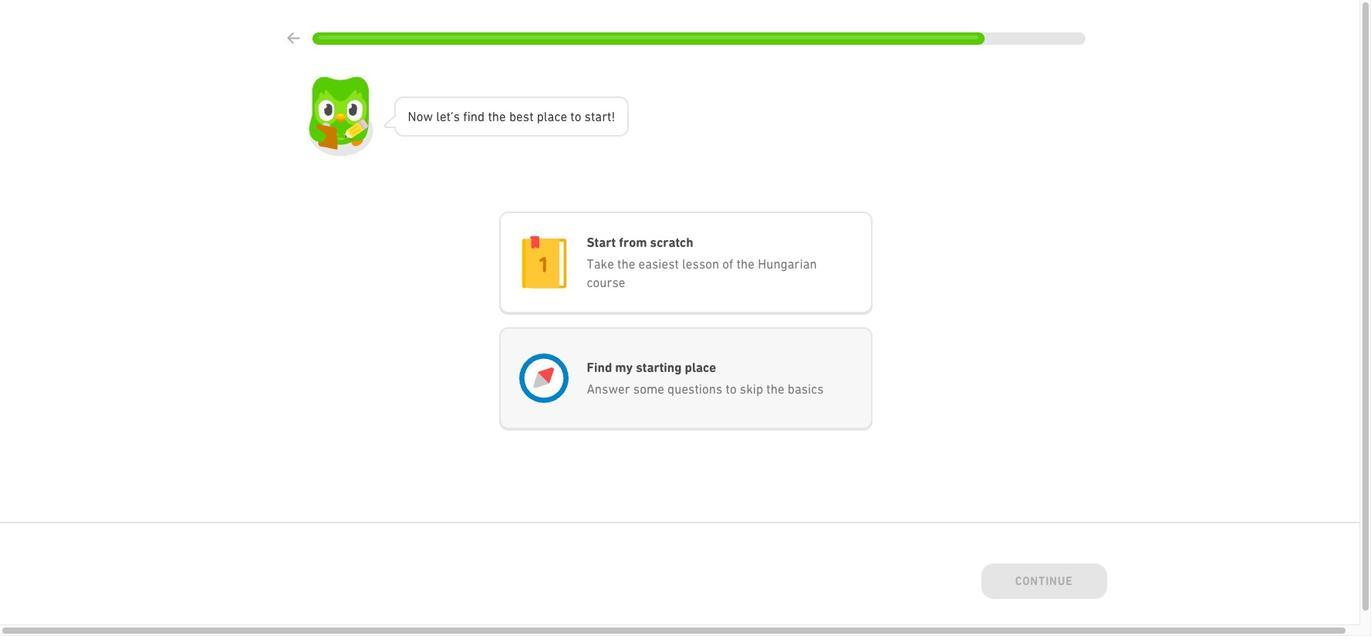 Task type: describe. For each thing, give the bounding box(es) containing it.
2 e from the left
[[500, 108, 506, 124]]

o for t
[[575, 108, 582, 124]]

answer
[[587, 381, 631, 397]]

find my starting place answer some questions to skip the basics
[[587, 360, 824, 397]]

find
[[587, 360, 612, 375]]

4 t from the left
[[571, 108, 575, 124]]

take
[[587, 256, 614, 272]]

2 l from the left
[[544, 108, 548, 124]]

1 s from the left
[[454, 108, 460, 124]]

l e t ' s
[[436, 108, 460, 124]]

none radio containing find my starting place
[[499, 327, 873, 431]]

s t a r t !
[[585, 108, 616, 124]]

d
[[478, 108, 485, 124]]

f
[[463, 108, 468, 124]]

a for r
[[596, 108, 602, 124]]

place
[[685, 360, 717, 375]]

continue
[[1016, 574, 1074, 588]]

1 t from the left
[[447, 108, 451, 124]]

from
[[619, 235, 647, 250]]

start from scratch take the easiest lesson of the hungarian course
[[587, 235, 817, 290]]

i
[[468, 108, 471, 124]]

hungarian
[[758, 256, 817, 272]]

n o w
[[408, 108, 433, 124]]

!
[[612, 108, 616, 124]]

p
[[537, 108, 544, 124]]

r
[[602, 108, 608, 124]]

b
[[509, 108, 517, 124]]

t h e
[[488, 108, 506, 124]]

n
[[471, 108, 478, 124]]

3 s from the left
[[585, 108, 591, 124]]

course
[[587, 275, 626, 290]]

continue button
[[982, 564, 1108, 602]]

c
[[555, 108, 561, 124]]

w
[[423, 108, 433, 124]]

0 horizontal spatial the
[[618, 256, 636, 272]]

skip
[[740, 381, 764, 397]]

none radio containing start from scratch
[[499, 212, 873, 315]]



Task type: vqa. For each thing, say whether or not it's contained in the screenshot.
second a
yes



Task type: locate. For each thing, give the bounding box(es) containing it.
the
[[618, 256, 636, 272], [737, 256, 755, 272], [767, 381, 785, 397]]

2 horizontal spatial the
[[767, 381, 785, 397]]

a right p
[[548, 108, 555, 124]]

of
[[723, 256, 734, 272]]

t
[[447, 108, 451, 124], [488, 108, 492, 124], [530, 108, 534, 124], [571, 108, 575, 124], [591, 108, 596, 124], [608, 108, 612, 124]]

4 e from the left
[[561, 108, 568, 124]]

easiest
[[639, 256, 679, 272]]

1 horizontal spatial s
[[523, 108, 530, 124]]

2 horizontal spatial s
[[585, 108, 591, 124]]

to
[[726, 381, 737, 397]]

o for n
[[417, 108, 423, 124]]

the inside find my starting place answer some questions to skip the basics
[[767, 381, 785, 397]]

e left b
[[500, 108, 506, 124]]

t left f
[[447, 108, 451, 124]]

None radio
[[499, 327, 873, 431]]

basics
[[788, 381, 824, 397]]

the right of
[[737, 256, 755, 272]]

n
[[408, 108, 417, 124]]

0 horizontal spatial l
[[436, 108, 440, 124]]

the down from
[[618, 256, 636, 272]]

None radio
[[499, 212, 873, 315]]

2 a from the left
[[596, 108, 602, 124]]

the right "skip"
[[767, 381, 785, 397]]

s right 't o' in the left of the page
[[585, 108, 591, 124]]

p l a c e
[[537, 108, 568, 124]]

progress bar
[[312, 32, 1086, 45]]

3 e from the left
[[517, 108, 523, 124]]

'
[[451, 108, 454, 124]]

f i n d
[[463, 108, 485, 124]]

t o
[[571, 108, 582, 124]]

my
[[616, 360, 633, 375]]

6 t from the left
[[608, 108, 612, 124]]

s
[[454, 108, 460, 124], [523, 108, 530, 124], [585, 108, 591, 124]]

1 horizontal spatial l
[[544, 108, 548, 124]]

l right w
[[436, 108, 440, 124]]

a
[[548, 108, 555, 124], [596, 108, 602, 124]]

t right 't o' in the left of the page
[[608, 108, 612, 124]]

1 horizontal spatial o
[[575, 108, 582, 124]]

lesson
[[683, 256, 720, 272]]

start
[[587, 235, 616, 250]]

questions
[[668, 381, 723, 397]]

o left "l e t ' s"
[[417, 108, 423, 124]]

e left 't o' in the left of the page
[[561, 108, 568, 124]]

1 l from the left
[[436, 108, 440, 124]]

0 horizontal spatial o
[[417, 108, 423, 124]]

o
[[417, 108, 423, 124], [575, 108, 582, 124]]

t left p
[[530, 108, 534, 124]]

a left "!" in the left top of the page
[[596, 108, 602, 124]]

a for c
[[548, 108, 555, 124]]

1 horizontal spatial the
[[737, 256, 755, 272]]

some
[[634, 381, 665, 397]]

5 t from the left
[[591, 108, 596, 124]]

e left p
[[517, 108, 523, 124]]

t left r
[[591, 108, 596, 124]]

s right b
[[523, 108, 530, 124]]

scratch
[[650, 235, 694, 250]]

2 t from the left
[[488, 108, 492, 124]]

0 horizontal spatial s
[[454, 108, 460, 124]]

3 t from the left
[[530, 108, 534, 124]]

1 e from the left
[[440, 108, 447, 124]]

1 o from the left
[[417, 108, 423, 124]]

o right c
[[575, 108, 582, 124]]

l left c
[[544, 108, 548, 124]]

e
[[440, 108, 447, 124], [500, 108, 506, 124], [517, 108, 523, 124], [561, 108, 568, 124]]

1 a from the left
[[548, 108, 555, 124]]

s left f
[[454, 108, 460, 124]]

e left '
[[440, 108, 447, 124]]

t right c
[[571, 108, 575, 124]]

t right d
[[488, 108, 492, 124]]

2 o from the left
[[575, 108, 582, 124]]

starting
[[636, 360, 682, 375]]

l
[[436, 108, 440, 124], [544, 108, 548, 124]]

h
[[492, 108, 500, 124]]

0 horizontal spatial a
[[548, 108, 555, 124]]

1 horizontal spatial a
[[596, 108, 602, 124]]

2 s from the left
[[523, 108, 530, 124]]

b e s t
[[509, 108, 534, 124]]



